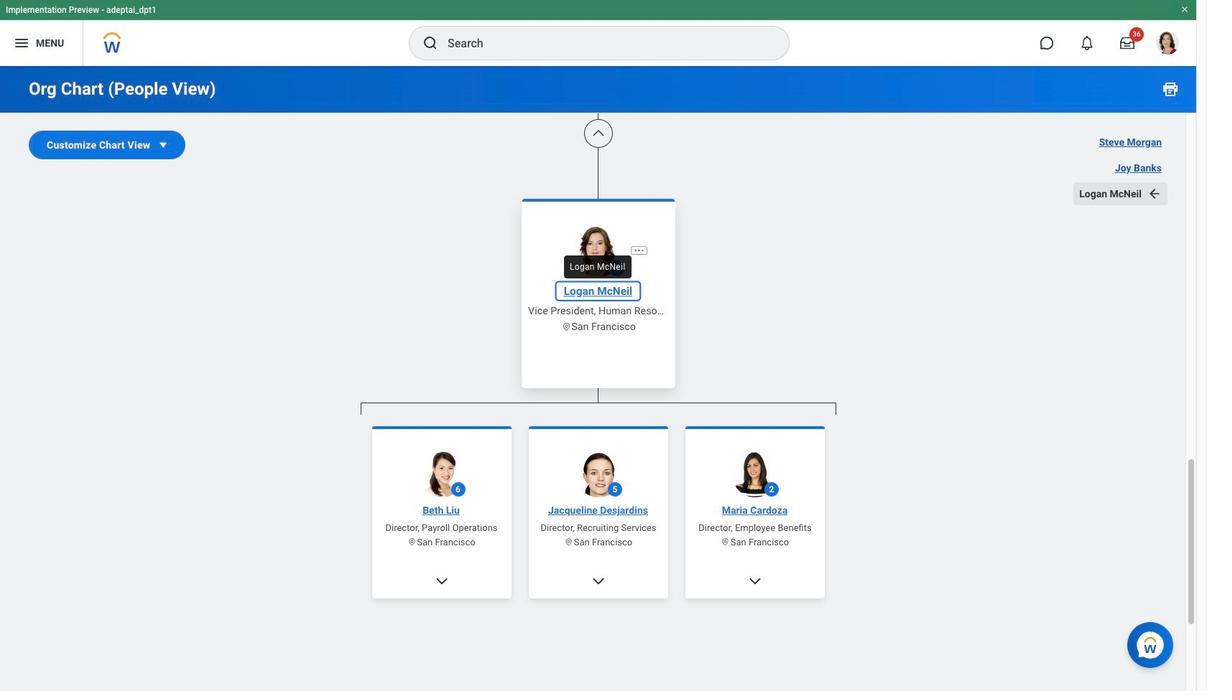 Task type: vqa. For each thing, say whether or not it's contained in the screenshot.
chevron down icon associated with location image
yes



Task type: locate. For each thing, give the bounding box(es) containing it.
logan mcneil, logan mcneil, 3 direct reports element
[[360, 415, 836, 692]]

banner
[[0, 0, 1196, 66]]

1 chevron down image from the left
[[434, 575, 449, 589]]

tooltip
[[560, 252, 636, 283]]

main content
[[0, 0, 1196, 692]]

justify image
[[13, 34, 30, 52]]

search image
[[422, 34, 439, 52]]

2 location image from the left
[[721, 538, 730, 548]]

print org chart image
[[1162, 80, 1179, 98]]

1 horizontal spatial chevron down image
[[591, 575, 605, 589]]

notifications large image
[[1080, 36, 1094, 50]]

inbox large image
[[1120, 36, 1135, 50]]

0 horizontal spatial location image
[[408, 538, 417, 548]]

0 horizontal spatial chevron down image
[[434, 575, 449, 589]]

location image
[[408, 538, 417, 548], [721, 538, 730, 548]]

location image for chevron down icon
[[721, 538, 730, 548]]

location image
[[564, 538, 574, 548]]

profile logan mcneil image
[[1156, 32, 1179, 58]]

Search Workday  search field
[[448, 27, 760, 59]]

chevron down image
[[434, 575, 449, 589], [591, 575, 605, 589]]

1 horizontal spatial location image
[[721, 538, 730, 548]]

1 location image from the left
[[408, 538, 417, 548]]

close environment banner image
[[1181, 5, 1189, 14]]



Task type: describe. For each thing, give the bounding box(es) containing it.
arrow left image
[[1148, 187, 1162, 201]]

caret down image
[[156, 138, 170, 152]]

location image for 1st chevron down image from left
[[408, 538, 417, 548]]

chevron up image
[[591, 126, 605, 141]]

2 chevron down image from the left
[[591, 575, 605, 589]]

chevron down image
[[748, 575, 762, 589]]



